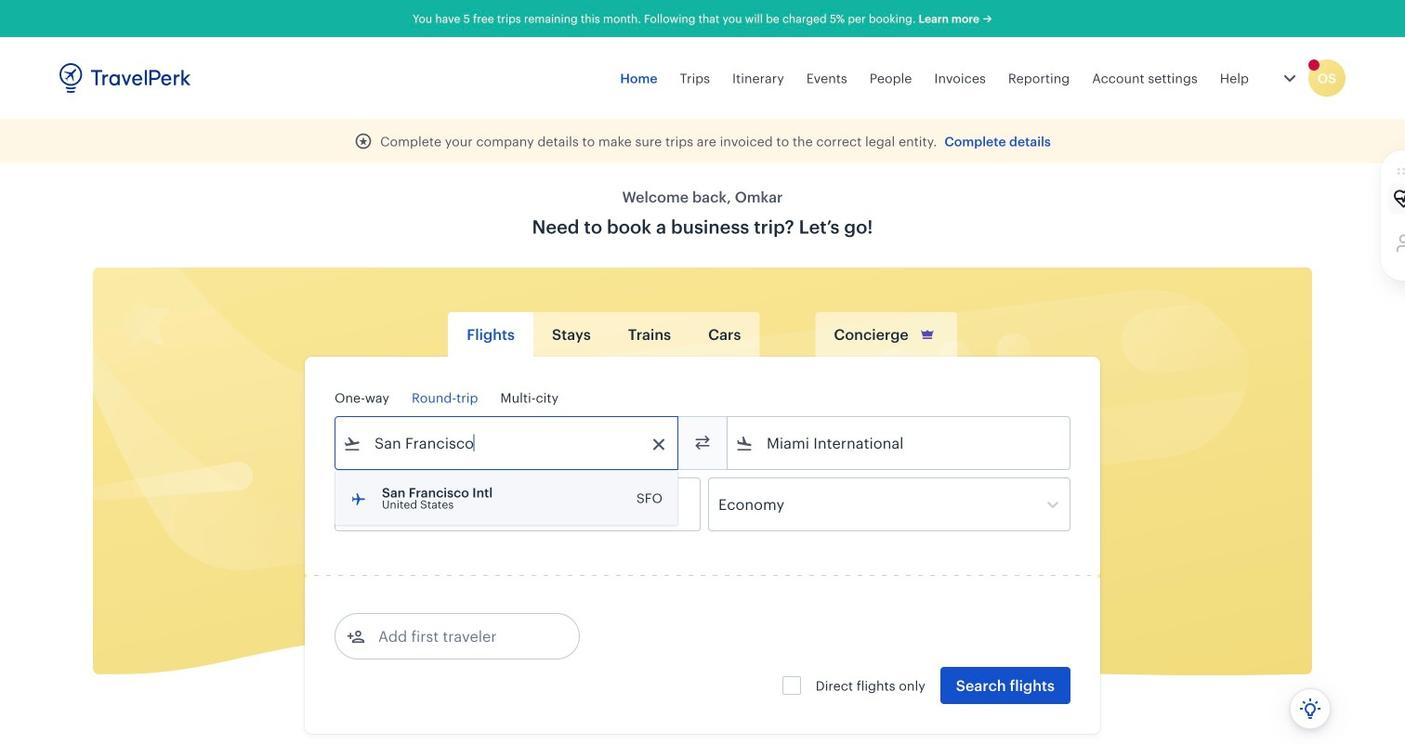 Task type: describe. For each thing, give the bounding box(es) containing it.
Depart text field
[[362, 479, 458, 531]]

Add first traveler search field
[[365, 622, 559, 652]]

From search field
[[362, 429, 654, 458]]

Return text field
[[472, 479, 569, 531]]



Task type: vqa. For each thing, say whether or not it's contained in the screenshot.
Spirit Airlines icon
no



Task type: locate. For each thing, give the bounding box(es) containing it.
To search field
[[754, 429, 1046, 458]]



